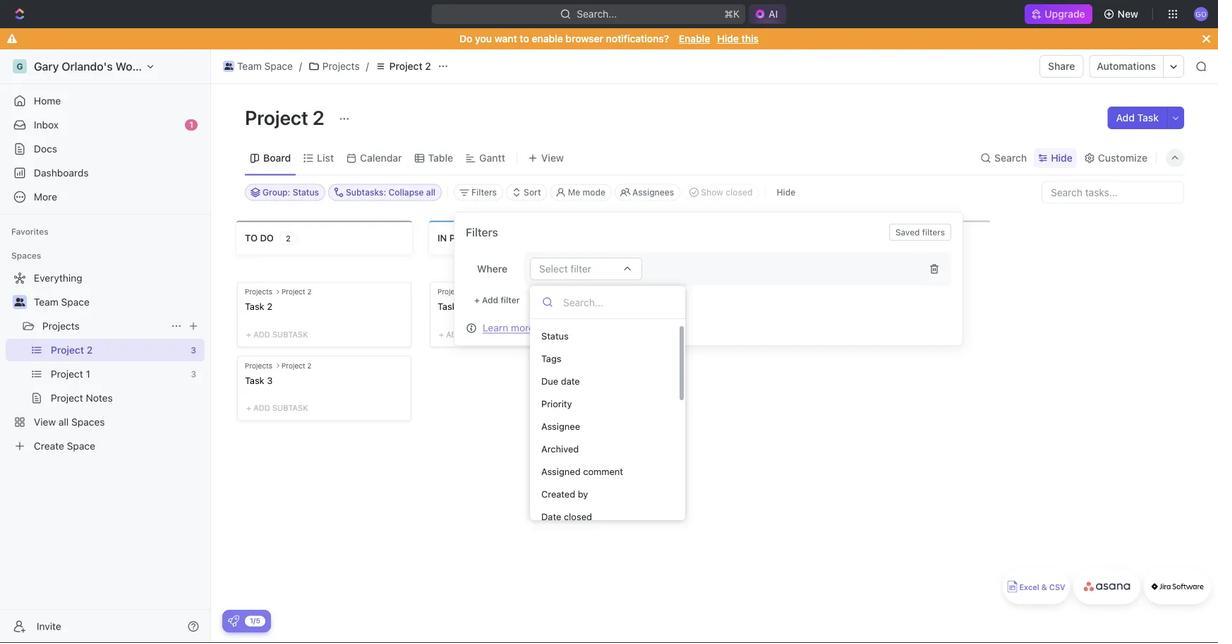 Task type: vqa. For each thing, say whether or not it's contained in the screenshot.
"Favorites" BUTTON
yes



Task type: describe. For each thing, give the bounding box(es) containing it.
upgrade link
[[1026, 4, 1093, 24]]

hide button
[[772, 184, 802, 201]]

to do
[[245, 233, 274, 243]]

⌘k
[[725, 8, 740, 20]]

projects link inside "tree"
[[42, 315, 165, 338]]

+ right the 'task 1'
[[475, 295, 480, 305]]

select
[[540, 263, 568, 275]]

gantt link
[[477, 148, 506, 168]]

projects for task 3
[[245, 362, 273, 370]]

+ for task 2
[[246, 330, 251, 339]]

hide button
[[1035, 148, 1078, 168]]

assignees button
[[615, 184, 681, 201]]

subtask for 2
[[273, 330, 308, 339]]

+ add subtask for 3
[[246, 404, 308, 413]]

+ for task 1
[[439, 330, 444, 339]]

subtask for 1
[[465, 330, 501, 339]]

assigned
[[542, 466, 581, 477]]

browser
[[566, 33, 604, 44]]

archived
[[542, 444, 579, 454]]

enable
[[532, 33, 563, 44]]

customize
[[1099, 152, 1148, 164]]

board
[[263, 152, 291, 164]]

0 vertical spatial hide
[[718, 33, 739, 44]]

dashboards
[[34, 167, 89, 179]]

task for task 2
[[245, 301, 265, 312]]

board link
[[261, 148, 291, 168]]

1/5
[[250, 617, 261, 625]]

task inside add task button
[[1138, 112, 1160, 124]]

2 / from the left
[[366, 60, 369, 72]]

1 horizontal spatial space
[[265, 60, 293, 72]]

0 vertical spatial team space
[[237, 60, 293, 72]]

1 horizontal spatial projects link
[[305, 58, 363, 75]]

learn more about filters link
[[483, 322, 592, 334]]

more
[[511, 322, 535, 334]]

filters button
[[454, 184, 504, 201]]

project inside the project 2 link
[[390, 60, 423, 72]]

do
[[460, 33, 473, 44]]

list
[[317, 152, 334, 164]]

0 vertical spatial team
[[237, 60, 262, 72]]

task for task 3
[[245, 375, 265, 386]]

invite
[[37, 621, 61, 632]]

tags
[[542, 353, 562, 364]]

date
[[542, 512, 562, 522]]

add task
[[1117, 112, 1160, 124]]

assigned comment
[[542, 466, 624, 477]]

in
[[438, 233, 447, 243]]

customize button
[[1080, 148, 1153, 168]]

sidebar navigation
[[0, 49, 211, 643]]

+ add filter
[[475, 295, 520, 305]]

new
[[1118, 8, 1139, 20]]

+ add subtask for 1
[[439, 330, 501, 339]]

+ add subtask for 2
[[246, 330, 308, 339]]

Search tasks... text field
[[1043, 182, 1184, 203]]

saved filters
[[896, 227, 946, 237]]

calendar
[[360, 152, 402, 164]]

docs
[[34, 143, 57, 155]]

task 2
[[245, 301, 273, 312]]

1 vertical spatial filter
[[501, 295, 520, 305]]

in progress
[[438, 233, 499, 243]]

excel & csv link
[[1004, 569, 1071, 605]]

created
[[542, 489, 576, 500]]

date
[[561, 376, 580, 387]]

by
[[578, 489, 589, 500]]

do
[[260, 233, 274, 243]]

add inside add task button
[[1117, 112, 1136, 124]]

search button
[[977, 148, 1032, 168]]

add task button
[[1108, 107, 1168, 129]]

select filter
[[540, 263, 592, 275]]

0 vertical spatial status
[[901, 232, 935, 243]]

due date
[[542, 376, 580, 387]]

task 1
[[438, 301, 464, 312]]

table
[[428, 152, 454, 164]]

spaces
[[11, 251, 41, 261]]

new button
[[1099, 3, 1148, 25]]

learn more about filters
[[483, 322, 592, 334]]

table link
[[426, 148, 454, 168]]



Task type: locate. For each thing, give the bounding box(es) containing it.
calendar link
[[357, 148, 402, 168]]

1 horizontal spatial filters
[[923, 227, 946, 237]]

team inside "tree"
[[34, 296, 58, 308]]

1 horizontal spatial user group image
[[224, 63, 233, 70]]

1 horizontal spatial team space
[[237, 60, 293, 72]]

assignee
[[542, 421, 581, 432]]

1 vertical spatial status
[[542, 331, 569, 341]]

1 vertical spatial space
[[61, 296, 90, 308]]

home link
[[6, 90, 205, 112]]

favorites
[[11, 227, 49, 237]]

+ add subtask down 3
[[246, 404, 308, 413]]

about
[[537, 322, 563, 334]]

share button
[[1040, 55, 1084, 78]]

1 / from the left
[[299, 60, 302, 72]]

1 vertical spatial team
[[34, 296, 58, 308]]

0 vertical spatial team space link
[[220, 58, 297, 75]]

status
[[901, 232, 935, 243], [542, 331, 569, 341]]

favorites button
[[6, 223, 54, 240]]

subtask down 3
[[273, 404, 308, 413]]

enable
[[679, 33, 711, 44]]

Search... text field
[[564, 292, 674, 313]]

team space
[[237, 60, 293, 72], [34, 296, 90, 308]]

due
[[542, 376, 559, 387]]

do you want to enable browser notifications? enable hide this
[[460, 33, 759, 44]]

onboarding checklist button element
[[228, 616, 239, 627]]

hide inside hide dropdown button
[[1052, 152, 1073, 164]]

home
[[34, 95, 61, 107]]

date closed
[[542, 512, 593, 522]]

0 vertical spatial user group image
[[224, 63, 233, 70]]

task down to do
[[245, 301, 265, 312]]

2 horizontal spatial hide
[[1052, 152, 1073, 164]]

onboarding checklist button image
[[228, 616, 239, 627]]

1 horizontal spatial /
[[366, 60, 369, 72]]

1 horizontal spatial hide
[[777, 188, 796, 197]]

0 horizontal spatial filter
[[501, 295, 520, 305]]

csv
[[1050, 583, 1066, 592]]

0 vertical spatial projects link
[[305, 58, 363, 75]]

filters
[[923, 227, 946, 237], [566, 322, 592, 334]]

0 horizontal spatial team
[[34, 296, 58, 308]]

0 vertical spatial filter
[[571, 263, 592, 275]]

1
[[189, 120, 194, 130], [460, 301, 464, 312]]

select filter button
[[530, 258, 643, 280]]

user group image inside "tree"
[[14, 298, 25, 307]]

notifications?
[[606, 33, 670, 44]]

you
[[475, 33, 492, 44]]

0 vertical spatial 1
[[189, 120, 194, 130]]

+ down the 'task 1'
[[439, 330, 444, 339]]

1 horizontal spatial team
[[237, 60, 262, 72]]

projects link
[[305, 58, 363, 75], [42, 315, 165, 338]]

0 horizontal spatial team space link
[[34, 291, 202, 314]]

1 vertical spatial user group image
[[14, 298, 25, 307]]

0 vertical spatial filters
[[923, 227, 946, 237]]

docs link
[[6, 138, 205, 160]]

want
[[495, 33, 518, 44]]

0 horizontal spatial 1
[[189, 120, 194, 130]]

automations button
[[1091, 56, 1164, 77]]

learn
[[483, 322, 509, 334]]

1 vertical spatial 1
[[460, 301, 464, 312]]

subtask
[[273, 330, 308, 339], [465, 330, 501, 339], [273, 404, 308, 413]]

0 horizontal spatial /
[[299, 60, 302, 72]]

1 horizontal spatial to
[[520, 33, 530, 44]]

gantt
[[480, 152, 506, 164]]

1 vertical spatial projects link
[[42, 315, 165, 338]]

share
[[1049, 60, 1076, 72]]

+ add subtask down the task 2 at the left top of the page
[[246, 330, 308, 339]]

excel & csv
[[1020, 583, 1066, 592]]

1 horizontal spatial 1
[[460, 301, 464, 312]]

progress
[[450, 233, 499, 243]]

task
[[1138, 112, 1160, 124], [245, 301, 265, 312], [438, 301, 457, 312], [245, 375, 265, 386]]

3
[[267, 375, 273, 386]]

0 horizontal spatial to
[[245, 233, 258, 243]]

2 vertical spatial hide
[[777, 188, 796, 197]]

list link
[[314, 148, 334, 168]]

task 3
[[245, 375, 273, 386]]

priority
[[542, 399, 572, 409]]

tree
[[6, 267, 205, 458]]

0 vertical spatial to
[[520, 33, 530, 44]]

task left + add filter on the top left
[[438, 301, 457, 312]]

+ add subtask down the 'task 1'
[[439, 330, 501, 339]]

tree inside sidebar "navigation"
[[6, 267, 205, 458]]

1 horizontal spatial team space link
[[220, 58, 297, 75]]

+ for task 3
[[246, 404, 251, 413]]

0 horizontal spatial space
[[61, 296, 90, 308]]

automations
[[1098, 60, 1157, 72]]

0 horizontal spatial projects link
[[42, 315, 165, 338]]

projects
[[323, 60, 360, 72], [245, 288, 273, 296], [438, 288, 465, 296], [42, 320, 80, 332], [245, 362, 273, 370]]

1 vertical spatial filters
[[566, 322, 592, 334]]

space
[[265, 60, 293, 72], [61, 296, 90, 308]]

1 vertical spatial to
[[245, 233, 258, 243]]

1 horizontal spatial filter
[[571, 263, 592, 275]]

project 2 link
[[372, 58, 435, 75]]

team
[[237, 60, 262, 72], [34, 296, 58, 308]]

filters
[[472, 188, 497, 197]]

hide inside hide button
[[777, 188, 796, 197]]

user group image inside team space link
[[224, 63, 233, 70]]

assignees
[[633, 188, 675, 197]]

project
[[390, 60, 423, 72], [245, 106, 309, 129], [282, 288, 306, 296], [475, 288, 498, 296], [282, 362, 306, 370]]

user group image
[[224, 63, 233, 70], [14, 298, 25, 307]]

add status
[[879, 232, 935, 243]]

add
[[1117, 112, 1136, 124], [879, 232, 898, 243], [482, 295, 499, 305], [254, 330, 270, 339], [446, 330, 463, 339], [254, 404, 270, 413]]

dashboards link
[[6, 162, 205, 184]]

1 vertical spatial hide
[[1052, 152, 1073, 164]]

1 horizontal spatial status
[[901, 232, 935, 243]]

1 vertical spatial team space
[[34, 296, 90, 308]]

0 horizontal spatial team space
[[34, 296, 90, 308]]

tree containing team space
[[6, 267, 205, 458]]

task for task 1
[[438, 301, 457, 312]]

subtask down the task 2 at the left top of the page
[[273, 330, 308, 339]]

upgrade
[[1045, 8, 1086, 20]]

2
[[425, 60, 431, 72], [313, 106, 325, 129], [286, 234, 291, 243], [308, 288, 312, 296], [500, 288, 505, 296], [267, 301, 273, 312], [308, 362, 312, 370]]

comment
[[584, 466, 624, 477]]

+ add subtask
[[246, 330, 308, 339], [439, 330, 501, 339], [246, 404, 308, 413]]

search
[[995, 152, 1028, 164]]

team space inside sidebar "navigation"
[[34, 296, 90, 308]]

saved
[[896, 227, 921, 237]]

to right want
[[520, 33, 530, 44]]

0 horizontal spatial status
[[542, 331, 569, 341]]

+ down task 3
[[246, 404, 251, 413]]

filter
[[571, 263, 592, 275], [501, 295, 520, 305]]

0 horizontal spatial user group image
[[14, 298, 25, 307]]

subtask down + add filter on the top left
[[465, 330, 501, 339]]

search...
[[577, 8, 617, 20]]

task left 3
[[245, 375, 265, 386]]

hide
[[718, 33, 739, 44], [1052, 152, 1073, 164], [777, 188, 796, 197]]

projects for task 1
[[438, 288, 465, 296]]

0 horizontal spatial hide
[[718, 33, 739, 44]]

filter inside dropdown button
[[571, 263, 592, 275]]

inbox
[[34, 119, 59, 131]]

/
[[299, 60, 302, 72], [366, 60, 369, 72]]

space inside sidebar "navigation"
[[61, 296, 90, 308]]

0 vertical spatial space
[[265, 60, 293, 72]]

subtask for 3
[[273, 404, 308, 413]]

+
[[475, 295, 480, 305], [246, 330, 251, 339], [439, 330, 444, 339], [246, 404, 251, 413]]

to left do at the top left of page
[[245, 233, 258, 243]]

where
[[477, 263, 508, 275]]

+ down the task 2 at the left top of the page
[[246, 330, 251, 339]]

excel
[[1020, 583, 1040, 592]]

closed
[[564, 512, 593, 522]]

filters right about
[[566, 322, 592, 334]]

team space link
[[220, 58, 297, 75], [34, 291, 202, 314]]

0 horizontal spatial filters
[[566, 322, 592, 334]]

created by
[[542, 489, 589, 500]]

1 inside sidebar "navigation"
[[189, 120, 194, 130]]

projects for task 2
[[245, 288, 273, 296]]

&
[[1042, 583, 1048, 592]]

filters right saved
[[923, 227, 946, 237]]

1 vertical spatial team space link
[[34, 291, 202, 314]]

filter right select
[[571, 263, 592, 275]]

this
[[742, 33, 759, 44]]

filter up more
[[501, 295, 520, 305]]

projects inside sidebar "navigation"
[[42, 320, 80, 332]]

task up "customize"
[[1138, 112, 1160, 124]]



